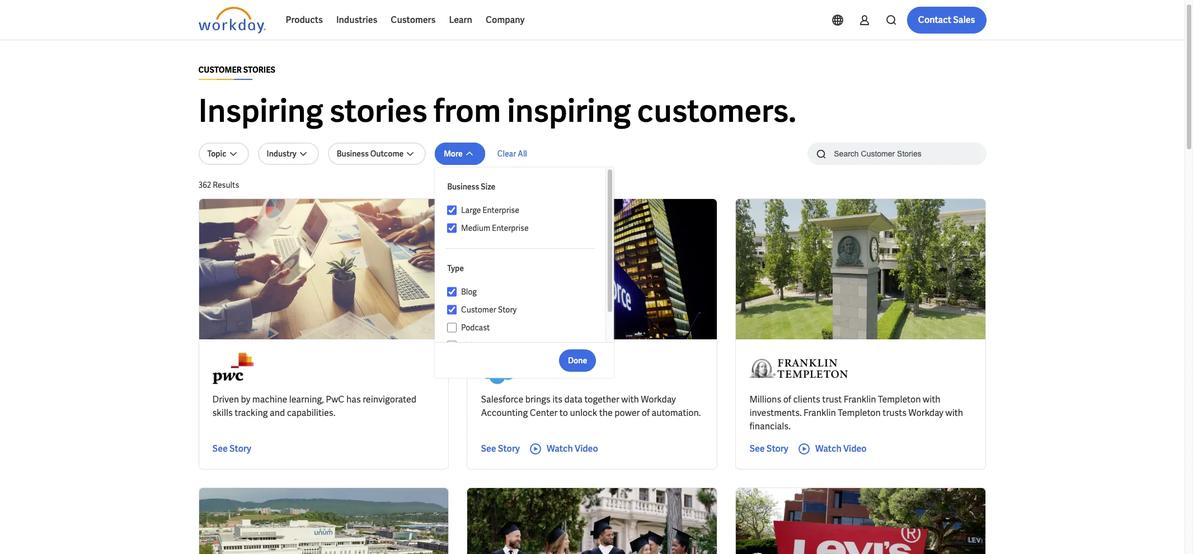 Task type: describe. For each thing, give the bounding box(es) containing it.
brings
[[526, 394, 551, 406]]

customers
[[391, 14, 436, 26]]

learn button
[[443, 7, 479, 34]]

watch video for to
[[547, 443, 598, 455]]

customer stories
[[198, 65, 275, 75]]

salesforce
[[481, 394, 524, 406]]

stories
[[243, 65, 275, 75]]

the
[[599, 408, 613, 419]]

1 see story link from the left
[[212, 443, 251, 456]]

type
[[447, 264, 464, 274]]

products button
[[279, 7, 330, 34]]

skills
[[212, 408, 233, 419]]

medium enterprise
[[461, 223, 529, 233]]

learn
[[449, 14, 473, 26]]

done
[[568, 356, 587, 366]]

362
[[198, 180, 211, 190]]

outcome
[[370, 149, 404, 159]]

products
[[286, 14, 323, 26]]

watch video for templeton
[[816, 443, 867, 455]]

clear
[[498, 149, 516, 159]]

from
[[434, 91, 501, 132]]

clear all button
[[494, 143, 531, 165]]

362 results
[[198, 180, 239, 190]]

all
[[518, 149, 527, 159]]

story down "blog" link
[[498, 305, 517, 315]]

watch for franklin
[[816, 443, 842, 455]]

customer
[[461, 305, 496, 315]]

power
[[615, 408, 640, 419]]

accounting
[[481, 408, 528, 419]]

more button
[[435, 143, 485, 165]]

salesforce brings its data together with workday accounting center to unlock the power of automation.
[[481, 394, 701, 419]]

see story link for millions of clients trust franklin templeton with investments. franklin templeton trusts workday with financials.
[[750, 443, 789, 456]]

financials.
[[750, 421, 791, 433]]

blog link
[[457, 286, 595, 299]]

1 vertical spatial franklin
[[804, 408, 836, 419]]

see story for millions of clients trust franklin templeton with investments. franklin templeton trusts workday with financials.
[[750, 443, 789, 455]]

workday inside salesforce brings its data together with workday accounting center to unlock the power of automation.
[[641, 394, 676, 406]]

story for the see story link related to millions of clients trust franklin templeton with investments. franklin templeton trusts workday with financials.
[[767, 443, 789, 455]]

unlock
[[570, 408, 598, 419]]

sales
[[954, 14, 976, 26]]

clients
[[794, 394, 821, 406]]

business outcome
[[337, 149, 404, 159]]

large enterprise link
[[457, 204, 595, 217]]

size
[[481, 182, 496, 192]]

customer story
[[461, 305, 517, 315]]

company
[[486, 14, 525, 26]]

workday inside 'millions of clients trust franklin templeton with investments. franklin templeton trusts workday with financials.'
[[909, 408, 944, 419]]

see for millions of clients trust franklin templeton with investments. franklin templeton trusts workday with financials.
[[750, 443, 765, 455]]

automation.
[[652, 408, 701, 419]]

done button
[[559, 350, 596, 372]]

video for millions of clients trust franklin templeton with investments. franklin templeton trusts workday with financials.
[[844, 443, 867, 455]]

enterprise for medium enterprise
[[492, 223, 529, 233]]

large enterprise
[[461, 205, 520, 216]]

customer story link
[[457, 303, 595, 317]]

industries
[[336, 14, 378, 26]]

1 see story from the left
[[212, 443, 251, 455]]

watch for center
[[547, 443, 573, 455]]

1 horizontal spatial with
[[923, 394, 941, 406]]

to
[[560, 408, 568, 419]]

clear all
[[498, 149, 527, 159]]

business for business size
[[447, 182, 479, 192]]

learning,
[[289, 394, 324, 406]]

data
[[565, 394, 583, 406]]

business for business outcome
[[337, 149, 369, 159]]



Task type: vqa. For each thing, say whether or not it's contained in the screenshot.
Customer Story in the left of the page
yes



Task type: locate. For each thing, give the bounding box(es) containing it.
enterprise
[[483, 205, 520, 216], [492, 223, 529, 233]]

1 horizontal spatial watch
[[816, 443, 842, 455]]

see
[[212, 443, 228, 455], [481, 443, 496, 455], [750, 443, 765, 455]]

contact
[[919, 14, 952, 26]]

with inside salesforce brings its data together with workday accounting center to unlock the power of automation.
[[622, 394, 639, 406]]

1 vertical spatial templeton
[[838, 408, 881, 419]]

story for third the see story link from right
[[229, 443, 251, 455]]

0 horizontal spatial watch
[[547, 443, 573, 455]]

0 horizontal spatial with
[[622, 394, 639, 406]]

investments.
[[750, 408, 802, 419]]

enterprise for large enterprise
[[483, 205, 520, 216]]

watch video link down to
[[529, 443, 598, 456]]

and
[[270, 408, 285, 419]]

1 horizontal spatial watch video link
[[798, 443, 867, 456]]

topic button
[[198, 143, 249, 165]]

see story link
[[212, 443, 251, 456], [481, 443, 520, 456], [750, 443, 789, 456]]

trusts
[[883, 408, 907, 419]]

customers button
[[384, 7, 443, 34]]

results
[[213, 180, 239, 190]]

reinvigorated
[[363, 394, 417, 406]]

business size
[[447, 182, 496, 192]]

templeton down trust
[[838, 408, 881, 419]]

see story link down skills
[[212, 443, 251, 456]]

1 watch video link from the left
[[529, 443, 598, 456]]

tracking
[[235, 408, 268, 419]]

podcast
[[461, 323, 490, 333]]

1 horizontal spatial see story
[[481, 443, 520, 455]]

video link
[[457, 339, 595, 353]]

enterprise down large enterprise link
[[492, 223, 529, 233]]

story for the see story link associated with salesforce brings its data together with workday accounting center to unlock the power of automation.
[[498, 443, 520, 455]]

0 horizontal spatial business
[[337, 149, 369, 159]]

1 horizontal spatial franklin
[[844, 394, 877, 406]]

2 watch video link from the left
[[798, 443, 867, 456]]

2 watch video from the left
[[816, 443, 867, 455]]

of up "investments."
[[784, 394, 792, 406]]

1 horizontal spatial see story link
[[481, 443, 520, 456]]

3 see from the left
[[750, 443, 765, 455]]

2 horizontal spatial with
[[946, 408, 964, 419]]

customers.
[[637, 91, 797, 132]]

video down unlock
[[575, 443, 598, 455]]

center
[[530, 408, 558, 419]]

its
[[553, 394, 563, 406]]

1 watch video from the left
[[547, 443, 598, 455]]

contact sales link
[[907, 7, 987, 34]]

more
[[444, 149, 463, 159]]

machine
[[252, 394, 287, 406]]

0 horizontal spatial see
[[212, 443, 228, 455]]

inspiring
[[507, 91, 631, 132]]

watch video link for franklin
[[798, 443, 867, 456]]

0 vertical spatial franklin
[[844, 394, 877, 406]]

2 watch from the left
[[816, 443, 842, 455]]

customer
[[198, 65, 242, 75]]

trust
[[823, 394, 842, 406]]

watch video down to
[[547, 443, 598, 455]]

see down skills
[[212, 443, 228, 455]]

0 horizontal spatial see story
[[212, 443, 251, 455]]

0 horizontal spatial franklin
[[804, 408, 836, 419]]

1 horizontal spatial see
[[481, 443, 496, 455]]

1 watch from the left
[[547, 443, 573, 455]]

Search Customer Stories text field
[[828, 144, 965, 163]]

video down podcast
[[461, 341, 482, 351]]

see story down accounting
[[481, 443, 520, 455]]

0 horizontal spatial see story link
[[212, 443, 251, 456]]

2 see from the left
[[481, 443, 496, 455]]

0 horizontal spatial of
[[642, 408, 650, 419]]

story down financials.
[[767, 443, 789, 455]]

0 vertical spatial workday
[[641, 394, 676, 406]]

company button
[[479, 7, 532, 34]]

None checkbox
[[447, 287, 457, 297], [447, 305, 457, 315], [447, 341, 457, 351], [447, 287, 457, 297], [447, 305, 457, 315], [447, 341, 457, 351]]

0 vertical spatial enterprise
[[483, 205, 520, 216]]

0 horizontal spatial video
[[461, 341, 482, 351]]

driven by machine learning, pwc has reinvigorated skills tracking and capabilities.
[[212, 394, 417, 419]]

business inside button
[[337, 149, 369, 159]]

1 horizontal spatial video
[[575, 443, 598, 455]]

business up large
[[447, 182, 479, 192]]

1 horizontal spatial watch video
[[816, 443, 867, 455]]

2 horizontal spatial see story
[[750, 443, 789, 455]]

watch video link for center
[[529, 443, 598, 456]]

3 see story from the left
[[750, 443, 789, 455]]

watch video link
[[529, 443, 598, 456], [798, 443, 867, 456]]

1 horizontal spatial workday
[[909, 408, 944, 419]]

1 vertical spatial of
[[642, 408, 650, 419]]

see story link down financials.
[[750, 443, 789, 456]]

video
[[461, 341, 482, 351], [575, 443, 598, 455], [844, 443, 867, 455]]

business outcome button
[[328, 143, 426, 165]]

2 see story link from the left
[[481, 443, 520, 456]]

of right power
[[642, 408, 650, 419]]

1 horizontal spatial of
[[784, 394, 792, 406]]

watch down to
[[547, 443, 573, 455]]

1 vertical spatial business
[[447, 182, 479, 192]]

watch video link down 'millions of clients trust franklin templeton with investments. franklin templeton trusts workday with financials.'
[[798, 443, 867, 456]]

industry button
[[258, 143, 319, 165]]

together
[[585, 394, 620, 406]]

workday
[[641, 394, 676, 406], [909, 408, 944, 419]]

of inside 'millions of clients trust franklin templeton with investments. franklin templeton trusts workday with financials.'
[[784, 394, 792, 406]]

see story link down accounting
[[481, 443, 520, 456]]

stories
[[330, 91, 428, 132]]

business left outcome
[[337, 149, 369, 159]]

has
[[346, 394, 361, 406]]

2 horizontal spatial see story link
[[750, 443, 789, 456]]

of
[[784, 394, 792, 406], [642, 408, 650, 419]]

3 see story link from the left
[[750, 443, 789, 456]]

medium
[[461, 223, 491, 233]]

franklin
[[844, 394, 877, 406], [804, 408, 836, 419]]

millions of clients trust franklin templeton with investments. franklin templeton trusts workday with financials.
[[750, 394, 964, 433]]

franklin templeton companies, llc image
[[750, 353, 848, 385]]

2 see story from the left
[[481, 443, 520, 455]]

franklin right trust
[[844, 394, 877, 406]]

pwc
[[326, 394, 345, 406]]

see story link for salesforce brings its data together with workday accounting center to unlock the power of automation.
[[481, 443, 520, 456]]

1 horizontal spatial business
[[447, 182, 479, 192]]

story
[[498, 305, 517, 315], [229, 443, 251, 455], [498, 443, 520, 455], [767, 443, 789, 455]]

None checkbox
[[447, 205, 457, 216], [447, 223, 457, 233], [447, 323, 457, 333], [447, 205, 457, 216], [447, 223, 457, 233], [447, 323, 457, 333]]

video for salesforce brings its data together with workday accounting center to unlock the power of automation.
[[575, 443, 598, 455]]

see down financials.
[[750, 443, 765, 455]]

watch
[[547, 443, 573, 455], [816, 443, 842, 455]]

franklin down trust
[[804, 408, 836, 419]]

see story
[[212, 443, 251, 455], [481, 443, 520, 455], [750, 443, 789, 455]]

video inside 'link'
[[461, 341, 482, 351]]

of inside salesforce brings its data together with workday accounting center to unlock the power of automation.
[[642, 408, 650, 419]]

0 horizontal spatial workday
[[641, 394, 676, 406]]

see story down skills
[[212, 443, 251, 455]]

templeton up trusts
[[878, 394, 921, 406]]

1 vertical spatial workday
[[909, 408, 944, 419]]

see story down financials.
[[750, 443, 789, 455]]

inspiring
[[198, 91, 323, 132]]

0 vertical spatial business
[[337, 149, 369, 159]]

watch down 'millions of clients trust franklin templeton with investments. franklin templeton trusts workday with financials.'
[[816, 443, 842, 455]]

video down 'millions of clients trust franklin templeton with investments. franklin templeton trusts workday with financials.'
[[844, 443, 867, 455]]

business
[[337, 149, 369, 159], [447, 182, 479, 192]]

1 vertical spatial enterprise
[[492, 223, 529, 233]]

watch video
[[547, 443, 598, 455], [816, 443, 867, 455]]

2 horizontal spatial video
[[844, 443, 867, 455]]

driven
[[212, 394, 239, 406]]

workday right trusts
[[909, 408, 944, 419]]

story down accounting
[[498, 443, 520, 455]]

pricewaterhousecoopers global licensing services corporation (pwc) image
[[212, 353, 254, 385]]

industry
[[267, 149, 297, 159]]

medium enterprise link
[[457, 222, 595, 235]]

industries button
[[330, 7, 384, 34]]

inspiring stories from inspiring customers.
[[198, 91, 797, 132]]

2 horizontal spatial see
[[750, 443, 765, 455]]

templeton
[[878, 394, 921, 406], [838, 408, 881, 419]]

1 see from the left
[[212, 443, 228, 455]]

go to the homepage image
[[198, 7, 266, 34]]

contact sales
[[919, 14, 976, 26]]

see down accounting
[[481, 443, 496, 455]]

millions
[[750, 394, 782, 406]]

blog
[[461, 287, 477, 297]]

story down tracking
[[229, 443, 251, 455]]

see story for salesforce brings its data together with workday accounting center to unlock the power of automation.
[[481, 443, 520, 455]]

0 vertical spatial templeton
[[878, 394, 921, 406]]

see for salesforce brings its data together with workday accounting center to unlock the power of automation.
[[481, 443, 496, 455]]

by
[[241, 394, 250, 406]]

0 vertical spatial of
[[784, 394, 792, 406]]

podcast link
[[457, 321, 595, 335]]

topic
[[207, 149, 227, 159]]

salesforce.com image
[[481, 353, 526, 385]]

with
[[622, 394, 639, 406], [923, 394, 941, 406], [946, 408, 964, 419]]

large
[[461, 205, 481, 216]]

enterprise up medium enterprise
[[483, 205, 520, 216]]

capabilities.
[[287, 408, 336, 419]]

0 horizontal spatial watch video
[[547, 443, 598, 455]]

workday up automation.
[[641, 394, 676, 406]]

watch video down 'millions of clients trust franklin templeton with investments. franklin templeton trusts workday with financials.'
[[816, 443, 867, 455]]

0 horizontal spatial watch video link
[[529, 443, 598, 456]]



